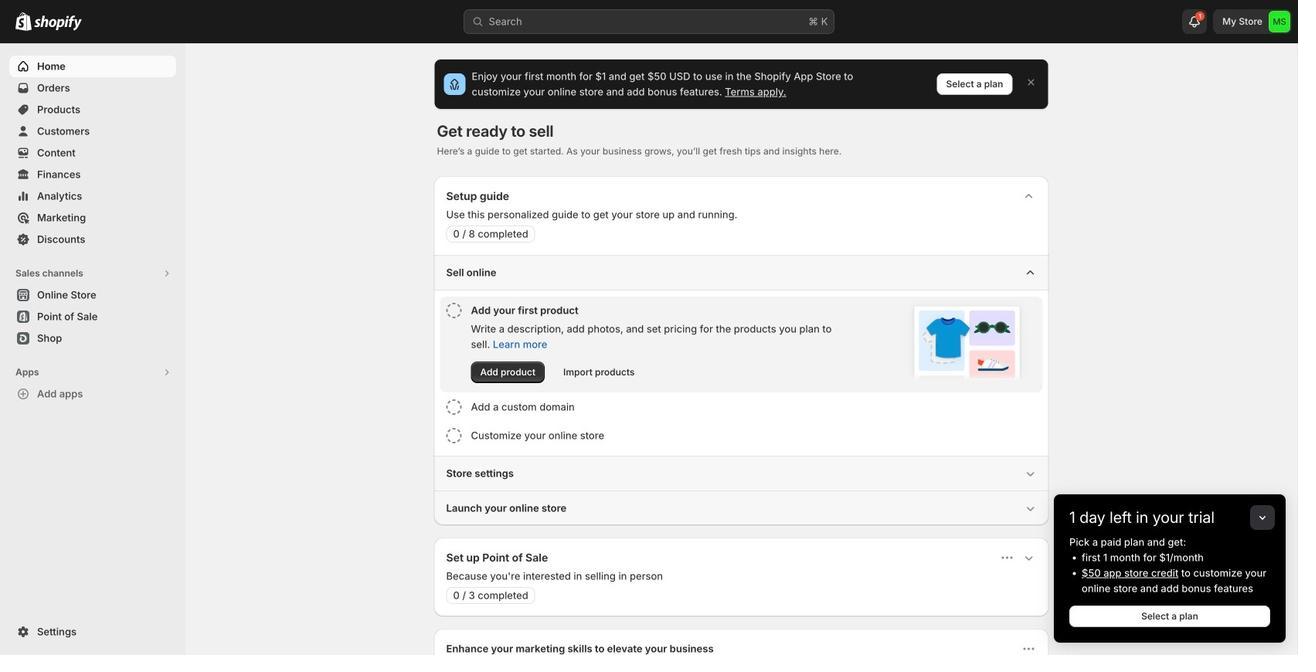Task type: describe. For each thing, give the bounding box(es) containing it.
shopify image
[[34, 15, 82, 31]]

add your first product group
[[440, 297, 1043, 393]]

setup guide region
[[434, 176, 1050, 526]]

my store image
[[1270, 11, 1291, 32]]

guide categories group
[[434, 255, 1050, 526]]

add a custom domain group
[[440, 394, 1043, 421]]

sell online group
[[434, 255, 1050, 456]]

customize your online store group
[[440, 422, 1043, 450]]



Task type: locate. For each thing, give the bounding box(es) containing it.
shopify image
[[15, 12, 32, 31]]

mark customize your online store as done image
[[447, 428, 462, 444]]

mark add a custom domain as done image
[[447, 400, 462, 415]]

mark add your first product as done image
[[447, 303, 462, 319]]



